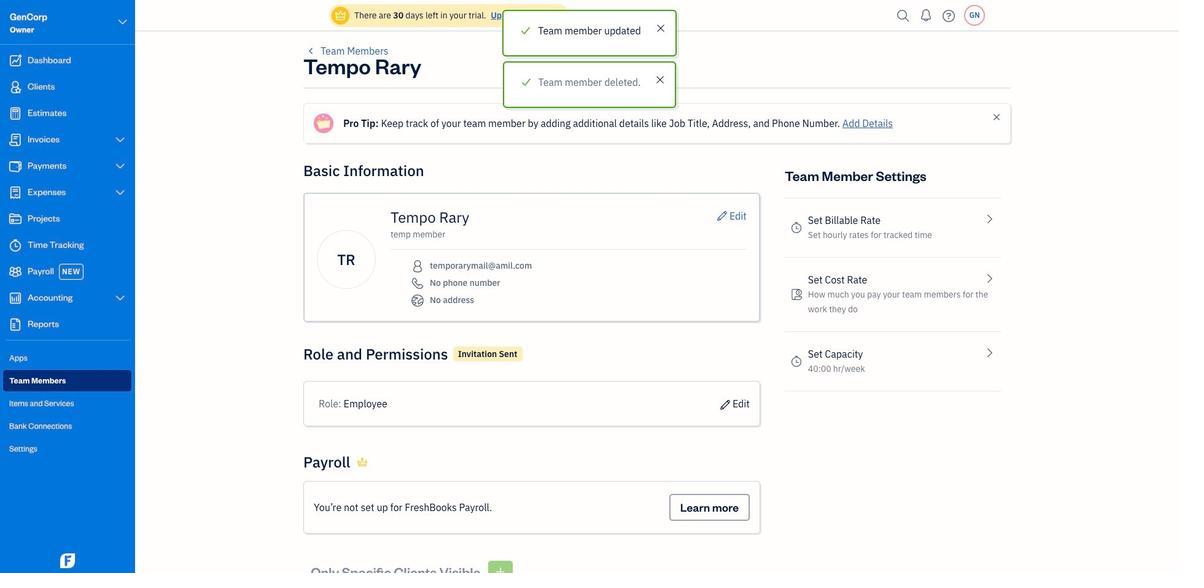 Task type: vqa. For each thing, say whether or not it's contained in the screenshot.
chart ICON
yes



Task type: describe. For each thing, give the bounding box(es) containing it.
project image
[[8, 213, 23, 225]]

go to help image
[[939, 6, 959, 25]]

expense image
[[8, 187, 23, 199]]

chevron large down image for chart icon
[[115, 294, 126, 303]]

estimate image
[[8, 107, 23, 120]]

main element
[[0, 0, 166, 574]]

team image
[[8, 266, 23, 278]]

report image
[[8, 319, 23, 331]]

client image
[[8, 81, 23, 93]]

0 vertical spatial chevron large down image
[[117, 15, 128, 29]]

chevron large down image for invoice icon
[[115, 135, 126, 145]]

notifications image
[[916, 3, 936, 28]]



Task type: locate. For each thing, give the bounding box(es) containing it.
1 vertical spatial chevron large down image
[[115, 135, 126, 145]]

chevron large down image
[[117, 15, 128, 29], [115, 135, 126, 145], [115, 294, 126, 303]]

2 chevron large down image from the top
[[115, 188, 126, 198]]

chart image
[[8, 292, 23, 305]]

search image
[[893, 6, 913, 25]]

1 vertical spatial chevron large down image
[[115, 188, 126, 198]]

chevron large down image for 'expense' icon
[[115, 188, 126, 198]]

timer image
[[8, 239, 23, 252]]

payment image
[[8, 160, 23, 173]]

2 vertical spatial chevron large down image
[[115, 294, 126, 303]]

1 chevron large down image from the top
[[115, 162, 126, 171]]

0 vertical spatial chevron large down image
[[115, 162, 126, 171]]

freshbooks image
[[58, 554, 77, 569]]

invoice image
[[8, 134, 23, 146]]

chevron large down image for payment 'image'
[[115, 162, 126, 171]]

crown image
[[334, 9, 347, 22]]

chevron large down image
[[115, 162, 126, 171], [115, 188, 126, 198]]

dashboard image
[[8, 55, 23, 67]]

pro tip banner image
[[314, 114, 333, 133]]



